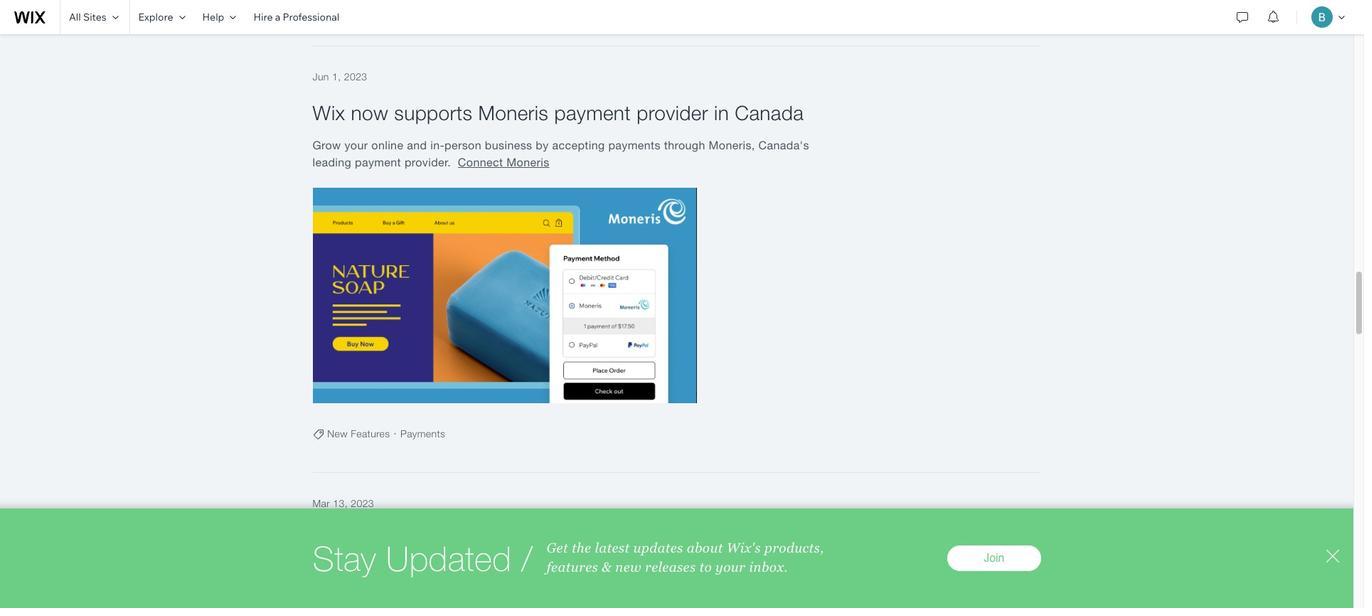 Task type: locate. For each thing, give the bounding box(es) containing it.
professional
[[283, 11, 340, 23]]

help button
[[194, 0, 245, 34]]

sites
[[83, 11, 106, 23]]

hire a professional link
[[245, 0, 348, 34]]



Task type: describe. For each thing, give the bounding box(es) containing it.
explore
[[138, 11, 173, 23]]

hire a professional
[[254, 11, 340, 23]]

all sites
[[69, 11, 106, 23]]

all
[[69, 11, 81, 23]]

help
[[202, 11, 224, 23]]

hire
[[254, 11, 273, 23]]

a
[[275, 11, 281, 23]]



Task type: vqa. For each thing, say whether or not it's contained in the screenshot.
Explore
yes



